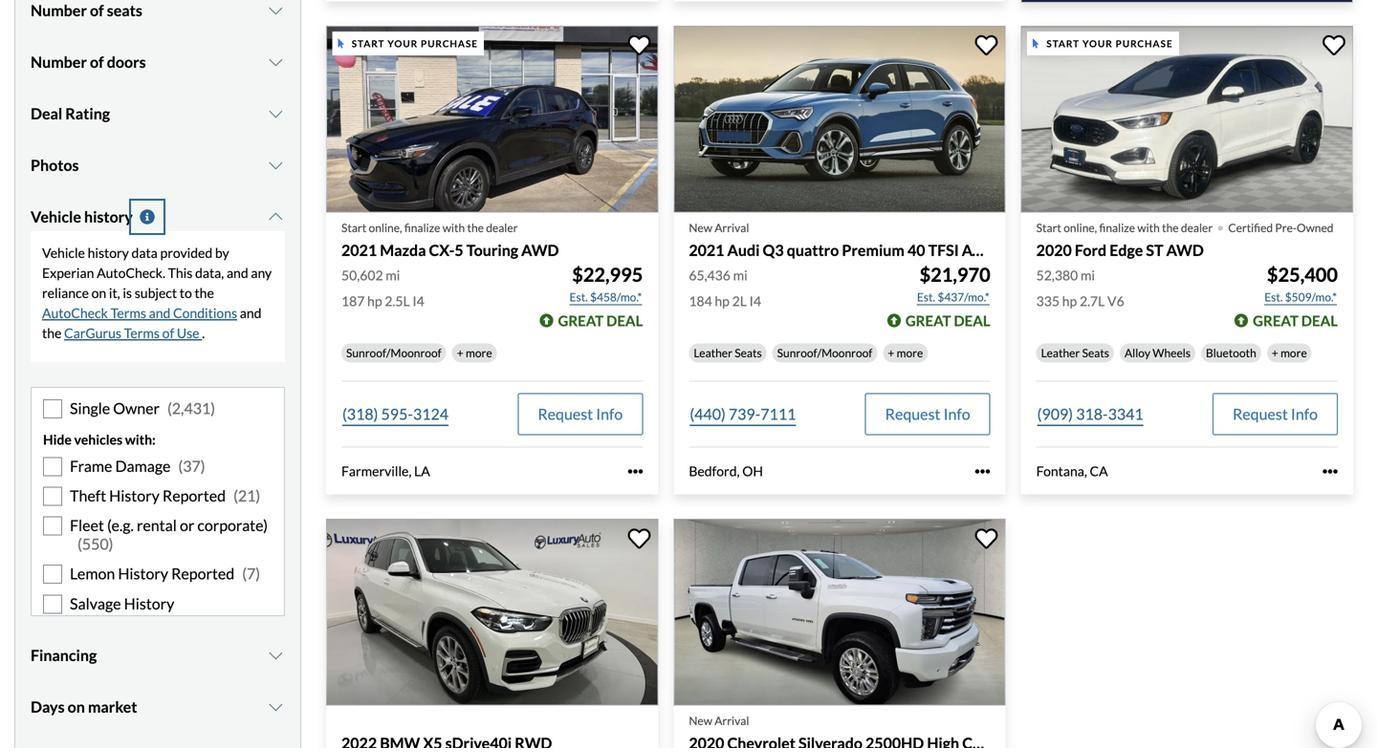 Task type: locate. For each thing, give the bounding box(es) containing it.
conditions
[[173, 305, 237, 321]]

great down est. $458/mo.* button
[[558, 312, 604, 329]]

alloy
[[1125, 346, 1150, 360]]

fleet
[[70, 517, 104, 535]]

mi inside 52,380 mi 335 hp 2.7l v6
[[1081, 267, 1095, 284]]

2 horizontal spatial + more
[[1272, 346, 1307, 360]]

1 horizontal spatial seats
[[1082, 346, 1109, 360]]

seats down the 2l
[[735, 346, 762, 360]]

1 with from the left
[[442, 221, 465, 235]]

autocheck
[[42, 305, 108, 321]]

1 horizontal spatial purchase
[[1116, 38, 1173, 49]]

$25,400
[[1267, 263, 1338, 286]]

(2,431)
[[167, 399, 215, 418]]

mi up 2.5l
[[386, 267, 400, 284]]

jet black mica 2021 mazda cx-5 touring awd suv / crossover all-wheel drive automatic image
[[326, 26, 658, 213]]

0 horizontal spatial est.
[[569, 290, 588, 304]]

online, inside start online, finalize with the dealer 2021 mazda cx-5 touring awd
[[369, 221, 402, 235]]

white 2020 ford edge st awd suv / crossover all-wheel drive automatic image
[[1021, 26, 1353, 213]]

history up salvage history reported
[[118, 565, 168, 583]]

chevron down image
[[266, 55, 285, 70], [266, 700, 285, 715]]

2021
[[341, 241, 377, 259], [689, 241, 724, 259]]

2 finalize from the left
[[1099, 221, 1135, 235]]

1 vertical spatial history
[[88, 245, 129, 261]]

autocheck terms and conditions link
[[42, 305, 237, 321]]

2 leather from the left
[[1041, 346, 1080, 360]]

ellipsis h image
[[628, 464, 643, 479], [975, 464, 990, 479], [1323, 464, 1338, 479]]

1 request from the left
[[538, 405, 593, 424]]

bluetooth
[[1206, 346, 1256, 360]]

with for ·
[[1137, 221, 1160, 235]]

arrival inside new arrival 2021 audi q3 quattro premium 40 tfsi awd
[[715, 221, 749, 235]]

1 + from the left
[[457, 346, 463, 360]]

alloy wheels
[[1125, 346, 1191, 360]]

chevron down image for market
[[266, 700, 285, 715]]

1 horizontal spatial dealer
[[1181, 221, 1213, 235]]

0 horizontal spatial hp
[[367, 293, 382, 309]]

1 chevron down image from the top
[[266, 55, 285, 70]]

history for lemon
[[118, 565, 168, 583]]

mi inside 50,602 mi 187 hp 2.5l i4
[[386, 267, 400, 284]]

of left "doors"
[[90, 53, 104, 71]]

with inside start online, finalize with the dealer 2021 mazda cx-5 touring awd
[[442, 221, 465, 235]]

by
[[215, 245, 229, 261]]

1 horizontal spatial great
[[905, 312, 951, 329]]

more
[[466, 346, 492, 360], [897, 346, 923, 360], [1280, 346, 1307, 360]]

doors
[[107, 53, 146, 71]]

0 horizontal spatial great deal
[[558, 312, 643, 329]]

chevron down image inside financing dropdown button
[[266, 648, 285, 664]]

hp inside 52,380 mi 335 hp 2.7l v6
[[1062, 293, 1077, 309]]

number of seats
[[31, 1, 142, 20]]

start up 2020
[[1036, 221, 1061, 235]]

1 horizontal spatial great deal
[[905, 312, 990, 329]]

deal down $437/mo.*
[[954, 312, 990, 329]]

start your purchase right mouse pointer image
[[352, 38, 478, 49]]

start inside start online, finalize with the dealer · certified pre-owned 2020 ford edge st awd
[[1036, 221, 1061, 235]]

info for 2021
[[596, 405, 623, 424]]

mi for premium
[[733, 267, 747, 284]]

finalize inside start online, finalize with the dealer 2021 mazda cx-5 touring awd
[[404, 221, 440, 235]]

+
[[457, 346, 463, 360], [888, 346, 894, 360], [1272, 346, 1278, 360]]

awd inside start online, finalize with the dealer 2021 mazda cx-5 touring awd
[[521, 241, 559, 259]]

est. inside $25,400 est. $509/mo.*
[[1264, 290, 1283, 304]]

187
[[341, 293, 365, 309]]

great deal for 2021
[[558, 312, 643, 329]]

chevron down image inside number of seats dropdown button
[[266, 3, 285, 18]]

2l
[[732, 293, 747, 309]]

1 request info from the left
[[538, 405, 623, 424]]

2.7l
[[1080, 293, 1105, 309]]

deal down $509/mo.* at the top of page
[[1301, 312, 1338, 329]]

1 horizontal spatial est.
[[917, 290, 935, 304]]

2 i4 from the left
[[749, 293, 761, 309]]

request info button for 2021
[[518, 394, 643, 436]]

0 horizontal spatial +
[[457, 346, 463, 360]]

2 deal from the left
[[954, 312, 990, 329]]

1 awd from the left
[[521, 241, 559, 259]]

chevron down image inside number of doors dropdown button
[[266, 55, 285, 70]]

1 horizontal spatial finalize
[[1099, 221, 1135, 235]]

great
[[558, 312, 604, 329], [905, 312, 951, 329], [1253, 312, 1298, 329]]

1 horizontal spatial hp
[[715, 293, 730, 309]]

awd right "st"
[[1166, 241, 1204, 259]]

0 horizontal spatial i4
[[413, 293, 424, 309]]

1 chevron down image from the top
[[266, 3, 285, 18]]

3 request from the left
[[1233, 405, 1288, 424]]

1 est. from the left
[[569, 290, 588, 304]]

with inside start online, finalize with the dealer · certified pre-owned 2020 ford edge st awd
[[1137, 221, 1160, 235]]

2 horizontal spatial est.
[[1264, 290, 1283, 304]]

corporate)
[[197, 517, 268, 535]]

1 horizontal spatial online,
[[1064, 221, 1097, 235]]

1 horizontal spatial with
[[1137, 221, 1160, 235]]

1 horizontal spatial awd
[[962, 241, 999, 259]]

0 horizontal spatial sunroof/moonroof
[[346, 346, 441, 360]]

1 number from the top
[[31, 1, 87, 20]]

1 info from the left
[[596, 405, 623, 424]]

2 horizontal spatial mi
[[1081, 267, 1095, 284]]

2 horizontal spatial awd
[[1166, 241, 1204, 259]]

dealer for ·
[[1181, 221, 1213, 235]]

2 your from the left
[[1082, 38, 1113, 49]]

3 great from the left
[[1253, 312, 1298, 329]]

finalize up mazda
[[404, 221, 440, 235]]

1 horizontal spatial leather seats
[[1041, 346, 1109, 360]]

finalize up 'edge'
[[1099, 221, 1135, 235]]

2 new from the top
[[689, 714, 712, 728]]

history left info circle icon
[[84, 208, 133, 226]]

terms down is on the top of page
[[111, 305, 146, 321]]

1 2021 from the left
[[341, 241, 377, 259]]

the inside vehicle history data provided by experian autocheck. this data, and any reliance on it, is subject to the autocheck terms and conditions
[[195, 285, 214, 301]]

1 horizontal spatial start your purchase
[[1046, 38, 1173, 49]]

0 vertical spatial reported
[[162, 487, 226, 505]]

online, up mazda
[[369, 221, 402, 235]]

1 great deal from the left
[[558, 312, 643, 329]]

number up deal rating
[[31, 53, 87, 71]]

on
[[91, 285, 106, 301], [68, 698, 85, 717]]

3 awd from the left
[[1166, 241, 1204, 259]]

2 vertical spatial history
[[124, 595, 174, 613]]

of
[[90, 1, 104, 20], [90, 53, 104, 71], [162, 325, 174, 341]]

hp inside 50,602 mi 187 hp 2.5l i4
[[367, 293, 382, 309]]

hp left the 2l
[[715, 293, 730, 309]]

leather down 335 at the right top of the page
[[1041, 346, 1080, 360]]

0 horizontal spatial more
[[466, 346, 492, 360]]

your
[[388, 38, 418, 49], [1082, 38, 1113, 49]]

1 horizontal spatial i4
[[749, 293, 761, 309]]

1 horizontal spatial 2021
[[689, 241, 724, 259]]

0 horizontal spatial mi
[[386, 267, 400, 284]]

1 vertical spatial terms
[[124, 325, 160, 341]]

provided
[[160, 245, 212, 261]]

market
[[88, 698, 137, 717]]

hp right 335 at the right top of the page
[[1062, 293, 1077, 309]]

reported down lemon
[[70, 613, 133, 632]]

2 vertical spatial reported
[[70, 613, 133, 632]]

on inside vehicle history data provided by experian autocheck. this data, and any reliance on it, is subject to the autocheck terms and conditions
[[91, 285, 106, 301]]

0 vertical spatial new
[[689, 221, 712, 235]]

4 chevron down image from the top
[[266, 210, 285, 225]]

2 horizontal spatial deal
[[1301, 312, 1338, 329]]

3 + more from the left
[[1272, 346, 1307, 360]]

your right mouse pointer image
[[388, 38, 418, 49]]

2021 up 65,436
[[689, 241, 724, 259]]

it,
[[109, 285, 120, 301]]

2 leather seats from the left
[[1041, 346, 1109, 360]]

595-
[[381, 405, 413, 424]]

1 request info button from the left
[[518, 394, 643, 436]]

1 leather from the left
[[694, 346, 732, 360]]

history down the frame damage (37)
[[109, 487, 160, 505]]

2 chevron down image from the top
[[266, 106, 285, 122]]

the down autocheck
[[42, 325, 62, 341]]

1 horizontal spatial sunroof/moonroof
[[777, 346, 872, 360]]

vehicles
[[74, 432, 122, 448]]

chevron down image inside days on market dropdown button
[[266, 700, 285, 715]]

start your purchase for ·
[[1046, 38, 1173, 49]]

0 horizontal spatial info
[[596, 405, 623, 424]]

1 ellipsis h image from the left
[[628, 464, 643, 479]]

on left it,
[[91, 285, 106, 301]]

i4 for $22,995
[[413, 293, 424, 309]]

2 arrival from the top
[[715, 714, 749, 728]]

1 horizontal spatial on
[[91, 285, 106, 301]]

history up "autocheck." in the top of the page
[[88, 245, 129, 261]]

0 horizontal spatial + more
[[457, 346, 492, 360]]

0 horizontal spatial awd
[[521, 241, 559, 259]]

number up number of doors
[[31, 1, 87, 20]]

2 hp from the left
[[715, 293, 730, 309]]

1 horizontal spatial leather
[[1041, 346, 1080, 360]]

seats for ·
[[1082, 346, 1109, 360]]

2 seats from the left
[[1082, 346, 1109, 360]]

2 request info from the left
[[885, 405, 970, 424]]

days on market button
[[31, 684, 285, 732]]

number of seats button
[[31, 0, 285, 35]]

i4 right 2.5l
[[413, 293, 424, 309]]

3 est. from the left
[[1264, 290, 1283, 304]]

1 online, from the left
[[369, 221, 402, 235]]

mi down ford
[[1081, 267, 1095, 284]]

1 deal from the left
[[606, 312, 643, 329]]

0 vertical spatial number
[[31, 1, 87, 20]]

history inside vehicle history data provided by experian autocheck. this data, and any reliance on it, is subject to the autocheck terms and conditions
[[88, 245, 129, 261]]

0 horizontal spatial request info
[[538, 405, 623, 424]]

leather for premium
[[694, 346, 732, 360]]

dealer inside start online, finalize with the dealer · certified pre-owned 2020 ford edge st awd
[[1181, 221, 1213, 235]]

1 seats from the left
[[735, 346, 762, 360]]

1 horizontal spatial deal
[[954, 312, 990, 329]]

0 vertical spatial vehicle
[[31, 208, 81, 226]]

vehicle up experian on the left
[[42, 245, 85, 261]]

chevron down image for photos
[[266, 158, 285, 173]]

reported left (7)
[[171, 565, 234, 583]]

2021 inside new arrival 2021 audi q3 quattro premium 40 tfsi awd
[[689, 241, 724, 259]]

0 vertical spatial terms
[[111, 305, 146, 321]]

vehicle history
[[31, 208, 133, 226]]

2 horizontal spatial more
[[1280, 346, 1307, 360]]

0 horizontal spatial ellipsis h image
[[628, 464, 643, 479]]

3 request info button from the left
[[1213, 394, 1338, 436]]

0 horizontal spatial great
[[558, 312, 604, 329]]

sunroof/moonroof up 7111
[[777, 346, 872, 360]]

start right mouse pointer image
[[352, 38, 385, 49]]

0 horizontal spatial seats
[[735, 346, 762, 360]]

and down any
[[240, 305, 262, 321]]

your right mouse pointer icon
[[1082, 38, 1113, 49]]

1 dealer from the left
[[486, 221, 518, 235]]

deal for premium
[[954, 312, 990, 329]]

finalize inside start online, finalize with the dealer · certified pre-owned 2020 ford edge st awd
[[1099, 221, 1135, 235]]

0 horizontal spatial request info button
[[518, 394, 643, 436]]

history
[[109, 487, 160, 505], [118, 565, 168, 583], [124, 595, 174, 613]]

3 deal from the left
[[1301, 312, 1338, 329]]

est. down $22,995
[[569, 290, 588, 304]]

2 horizontal spatial request
[[1233, 405, 1288, 424]]

history inside salvage history reported
[[124, 595, 174, 613]]

1 horizontal spatial request info button
[[865, 394, 990, 436]]

1 vertical spatial history
[[118, 565, 168, 583]]

0 horizontal spatial 2021
[[341, 241, 377, 259]]

new for new arrival
[[689, 714, 712, 728]]

vehicle for vehicle history
[[31, 208, 81, 226]]

3 great deal from the left
[[1253, 312, 1338, 329]]

leather
[[694, 346, 732, 360], [1041, 346, 1080, 360]]

audi
[[727, 241, 760, 259]]

iridescent pearl tricoat 2020 chevrolet silverado 2500hd high country crew cab 4wd pickup truck four-wheel drive automatic image
[[674, 519, 1006, 706]]

1 horizontal spatial request
[[885, 405, 940, 424]]

1 mi from the left
[[386, 267, 400, 284]]

1 horizontal spatial request info
[[885, 405, 970, 424]]

vehicle down photos
[[31, 208, 81, 226]]

(909) 318-3341 button
[[1036, 394, 1144, 436]]

great down est. $509/mo.* button on the right top
[[1253, 312, 1298, 329]]

1 horizontal spatial mi
[[733, 267, 747, 284]]

i4 inside 65,436 mi 184 hp 2l i4
[[749, 293, 761, 309]]

deal for ·
[[1301, 312, 1338, 329]]

new arrival
[[689, 714, 749, 728]]

1 your from the left
[[388, 38, 418, 49]]

1 vertical spatial chevron down image
[[266, 700, 285, 715]]

request for 2021
[[538, 405, 593, 424]]

leather seats down the 2l
[[694, 346, 762, 360]]

reported for theft history reported
[[162, 487, 226, 505]]

1 vertical spatial vehicle
[[42, 245, 85, 261]]

great deal down est. $509/mo.* button on the right top
[[1253, 312, 1338, 329]]

1 horizontal spatial ellipsis h image
[[975, 464, 990, 479]]

leather for ·
[[1041, 346, 1080, 360]]

lemon
[[70, 565, 115, 583]]

online, for ·
[[1064, 221, 1097, 235]]

1 horizontal spatial info
[[943, 405, 970, 424]]

1 start your purchase from the left
[[352, 38, 478, 49]]

with up 5
[[442, 221, 465, 235]]

1 leather seats from the left
[[694, 346, 762, 360]]

2 great deal from the left
[[905, 312, 990, 329]]

sunroof/moonroof
[[346, 346, 441, 360], [777, 346, 872, 360]]

reported down (37)
[[162, 487, 226, 505]]

0 vertical spatial chevron down image
[[266, 55, 285, 70]]

2.5l
[[385, 293, 410, 309]]

0 horizontal spatial purchase
[[421, 38, 478, 49]]

1 vertical spatial number
[[31, 53, 87, 71]]

0 horizontal spatial deal
[[606, 312, 643, 329]]

online, up ford
[[1064, 221, 1097, 235]]

0 horizontal spatial leather seats
[[694, 346, 762, 360]]

2 horizontal spatial +
[[1272, 346, 1278, 360]]

on right days on the bottom of page
[[68, 698, 85, 717]]

2 + more from the left
[[888, 346, 923, 360]]

2 horizontal spatial request info button
[[1213, 394, 1338, 436]]

0 horizontal spatial your
[[388, 38, 418, 49]]

2 dealer from the left
[[1181, 221, 1213, 235]]

and
[[227, 265, 248, 281], [149, 305, 171, 321], [240, 305, 262, 321]]

dealer up touring
[[486, 221, 518, 235]]

2 online, from the left
[[1064, 221, 1097, 235]]

0 horizontal spatial finalize
[[404, 221, 440, 235]]

1 great from the left
[[558, 312, 604, 329]]

1 horizontal spatial + more
[[888, 346, 923, 360]]

2 + from the left
[[888, 346, 894, 360]]

number
[[31, 1, 87, 20], [31, 53, 87, 71]]

0 vertical spatial of
[[90, 1, 104, 20]]

terms down autocheck terms and conditions link on the top of page
[[124, 325, 160, 341]]

2021 up 50,602
[[341, 241, 377, 259]]

est. down $21,970
[[917, 290, 935, 304]]

2 info from the left
[[943, 405, 970, 424]]

mazda
[[380, 241, 426, 259]]

number for number of seats
[[31, 1, 87, 20]]

seats left alloy
[[1082, 346, 1109, 360]]

history down lemon history reported (7)
[[124, 595, 174, 613]]

ellipsis h image for ·
[[1323, 464, 1338, 479]]

info
[[596, 405, 623, 424], [943, 405, 970, 424], [1291, 405, 1318, 424]]

vehicle inside vehicle history data provided by experian autocheck. this data, and any reliance on it, is subject to the autocheck terms and conditions
[[42, 245, 85, 261]]

(22)
[[141, 613, 168, 632]]

3 info from the left
[[1291, 405, 1318, 424]]

3 chevron down image from the top
[[266, 158, 285, 173]]

3124
[[413, 405, 449, 424]]

1 arrival from the top
[[715, 221, 749, 235]]

3341
[[1108, 405, 1143, 424]]

request for ·
[[1233, 405, 1288, 424]]

0 vertical spatial on
[[91, 285, 106, 301]]

is
[[123, 285, 132, 301]]

0 vertical spatial history
[[84, 208, 133, 226]]

2 horizontal spatial ellipsis h image
[[1323, 464, 1338, 479]]

the right to
[[195, 285, 214, 301]]

2 chevron down image from the top
[[266, 700, 285, 715]]

leather seats for premium
[[694, 346, 762, 360]]

1 finalize from the left
[[404, 221, 440, 235]]

0 horizontal spatial start your purchase
[[352, 38, 478, 49]]

3 ellipsis h image from the left
[[1323, 464, 1338, 479]]

chevron down image inside photos dropdown button
[[266, 158, 285, 173]]

and down subject
[[149, 305, 171, 321]]

2 2021 from the left
[[689, 241, 724, 259]]

edge
[[1109, 241, 1143, 259]]

vehicle history data provided by experian autocheck. this data, and any reliance on it, is subject to the autocheck terms and conditions
[[42, 245, 272, 321]]

1 new from the top
[[689, 221, 712, 235]]

history
[[84, 208, 133, 226], [88, 245, 129, 261]]

2 great from the left
[[905, 312, 951, 329]]

2 ellipsis h image from the left
[[975, 464, 990, 479]]

2 est. from the left
[[917, 290, 935, 304]]

reported
[[162, 487, 226, 505], [171, 565, 234, 583], [70, 613, 133, 632]]

with up "st"
[[1137, 221, 1160, 235]]

1 vertical spatial new
[[689, 714, 712, 728]]

fontana, ca
[[1036, 463, 1108, 480]]

1 purchase from the left
[[421, 38, 478, 49]]

great down "est. $437/mo.*" button
[[905, 312, 951, 329]]

online, inside start online, finalize with the dealer · certified pre-owned 2020 ford edge st awd
[[1064, 221, 1097, 235]]

great deal down est. $458/mo.* button
[[558, 312, 643, 329]]

2 horizontal spatial request info
[[1233, 405, 1318, 424]]

0 vertical spatial arrival
[[715, 221, 749, 235]]

of left seats
[[90, 1, 104, 20]]

2 purchase from the left
[[1116, 38, 1173, 49]]

chevron down image inside deal rating dropdown button
[[266, 106, 285, 122]]

0 horizontal spatial leather
[[694, 346, 732, 360]]

50,602
[[341, 267, 383, 284]]

the up touring
[[467, 221, 484, 235]]

2 number from the top
[[31, 53, 87, 71]]

est. inside $22,995 est. $458/mo.*
[[569, 290, 588, 304]]

i4 right the 2l
[[749, 293, 761, 309]]

2 more from the left
[[897, 346, 923, 360]]

new for new arrival 2021 audi q3 quattro premium 40 tfsi awd
[[689, 221, 712, 235]]

mi inside 65,436 mi 184 hp 2l i4
[[733, 267, 747, 284]]

awd right touring
[[521, 241, 559, 259]]

vehicle for vehicle history data provided by experian autocheck. this data, and any reliance on it, is subject to the autocheck terms and conditions
[[42, 245, 85, 261]]

est. inside $21,970 est. $437/mo.*
[[917, 290, 935, 304]]

hide
[[43, 432, 72, 448]]

hp inside 65,436 mi 184 hp 2l i4
[[715, 293, 730, 309]]

ca
[[1090, 463, 1108, 480]]

frame
[[70, 457, 112, 476]]

2 request from the left
[[885, 405, 940, 424]]

start right mouse pointer icon
[[1046, 38, 1080, 49]]

i4 inside 50,602 mi 187 hp 2.5l i4
[[413, 293, 424, 309]]

+ more
[[457, 346, 492, 360], [888, 346, 923, 360], [1272, 346, 1307, 360]]

$25,400 est. $509/mo.*
[[1264, 263, 1338, 304]]

2 horizontal spatial info
[[1291, 405, 1318, 424]]

on inside days on market dropdown button
[[68, 698, 85, 717]]

arrival for new arrival 2021 audi q3 quattro premium 40 tfsi awd
[[715, 221, 749, 235]]

3 hp from the left
[[1062, 293, 1077, 309]]

start your purchase for 2021
[[352, 38, 478, 49]]

3 mi from the left
[[1081, 267, 1095, 284]]

the up "st"
[[1162, 221, 1179, 235]]

0 horizontal spatial on
[[68, 698, 85, 717]]

chevron down image
[[266, 3, 285, 18], [266, 106, 285, 122], [266, 158, 285, 173], [266, 210, 285, 225], [266, 648, 285, 664]]

i4
[[413, 293, 424, 309], [749, 293, 761, 309]]

great deal for ·
[[1253, 312, 1338, 329]]

leather down the 184
[[694, 346, 732, 360]]

5 chevron down image from the top
[[266, 648, 285, 664]]

start your purchase right mouse pointer icon
[[1046, 38, 1173, 49]]

terms
[[111, 305, 146, 321], [124, 325, 160, 341]]

2 horizontal spatial hp
[[1062, 293, 1077, 309]]

days on market
[[31, 698, 137, 717]]

chevron down image for deal rating
[[266, 106, 285, 122]]

2 horizontal spatial great deal
[[1253, 312, 1338, 329]]

to
[[180, 285, 192, 301]]

start your purchase
[[352, 38, 478, 49], [1046, 38, 1173, 49]]

info circle image
[[137, 210, 157, 225]]

0 horizontal spatial online,
[[369, 221, 402, 235]]

sunroof/moonroof down 2.5l
[[346, 346, 441, 360]]

chevron down image for financing
[[266, 648, 285, 664]]

2 request info button from the left
[[865, 394, 990, 436]]

awd up $21,970
[[962, 241, 999, 259]]

2 mi from the left
[[733, 267, 747, 284]]

2 with from the left
[[1137, 221, 1160, 235]]

leather seats down 2.7l
[[1041, 346, 1109, 360]]

est. down $25,400
[[1264, 290, 1283, 304]]

1 horizontal spatial your
[[1082, 38, 1113, 49]]

hp right 187
[[367, 293, 382, 309]]

1 vertical spatial arrival
[[715, 714, 749, 728]]

0 horizontal spatial request
[[538, 405, 593, 424]]

(21)
[[233, 487, 260, 505]]

and left any
[[227, 265, 248, 281]]

(909)
[[1037, 405, 1073, 424]]

dealer inside start online, finalize with the dealer 2021 mazda cx-5 touring awd
[[486, 221, 518, 235]]

deal down $458/mo.*
[[606, 312, 643, 329]]

1 vertical spatial reported
[[171, 565, 234, 583]]

3 request info from the left
[[1233, 405, 1318, 424]]

1 more from the left
[[466, 346, 492, 360]]

50,602 mi 187 hp 2.5l i4
[[341, 267, 424, 309]]

0 horizontal spatial dealer
[[486, 221, 518, 235]]

2 awd from the left
[[962, 241, 999, 259]]

2 horizontal spatial great
[[1253, 312, 1298, 329]]

0 vertical spatial history
[[109, 487, 160, 505]]

ellipsis h image for 2021
[[628, 464, 643, 479]]

start up 50,602
[[341, 221, 366, 235]]

1 vertical spatial on
[[68, 698, 85, 717]]

1 horizontal spatial more
[[897, 346, 923, 360]]

history for vehicle history data provided by experian autocheck. this data, and any reliance on it, is subject to the autocheck terms and conditions
[[88, 245, 129, 261]]

new inside new arrival 2021 audi q3 quattro premium 40 tfsi awd
[[689, 221, 712, 235]]

v6
[[1107, 293, 1124, 309]]

1 vertical spatial of
[[90, 53, 104, 71]]

history for vehicle history
[[84, 208, 133, 226]]

mi down audi
[[733, 267, 747, 284]]

dealer left ·
[[1181, 221, 1213, 235]]

great deal down "est. $437/mo.*" button
[[905, 312, 990, 329]]

0 horizontal spatial with
[[442, 221, 465, 235]]

$21,970 est. $437/mo.*
[[917, 263, 990, 304]]

1 hp from the left
[[367, 293, 382, 309]]

reliance
[[42, 285, 89, 301]]

new
[[689, 221, 712, 235], [689, 714, 712, 728]]

1 horizontal spatial +
[[888, 346, 894, 360]]

2 start your purchase from the left
[[1046, 38, 1173, 49]]

1 i4 from the left
[[413, 293, 424, 309]]

of left use
[[162, 325, 174, 341]]



Task type: describe. For each thing, give the bounding box(es) containing it.
$509/mo.*
[[1285, 290, 1337, 304]]

65,436
[[689, 267, 730, 284]]

your for 2021
[[388, 38, 418, 49]]

and inside and the
[[240, 305, 262, 321]]

data,
[[195, 265, 224, 281]]

request info for 2021
[[538, 405, 623, 424]]

bedford,
[[689, 463, 740, 480]]

est. for 2021
[[569, 290, 588, 304]]

reported for lemon history reported
[[171, 565, 234, 583]]

3 + from the left
[[1272, 346, 1278, 360]]

52,380
[[1036, 267, 1078, 284]]

start online, finalize with the dealer · certified pre-owned 2020 ford edge st awd
[[1036, 209, 1333, 259]]

(318)
[[342, 405, 378, 424]]

the inside start online, finalize with the dealer · certified pre-owned 2020 ford edge st awd
[[1162, 221, 1179, 235]]

request info for ·
[[1233, 405, 1318, 424]]

wheels
[[1153, 346, 1191, 360]]

$22,995
[[572, 263, 643, 286]]

335
[[1036, 293, 1060, 309]]

financing button
[[31, 632, 285, 680]]

1 sunroof/moonroof from the left
[[346, 346, 441, 360]]

dealer for 2021
[[486, 221, 518, 235]]

$437/mo.*
[[937, 290, 989, 304]]

days
[[31, 698, 65, 717]]

chevron down image for doors
[[266, 55, 285, 70]]

(440) 739-7111 button
[[689, 394, 797, 436]]

52,380 mi 335 hp 2.7l v6
[[1036, 267, 1124, 309]]

request info button for ·
[[1213, 394, 1338, 436]]

with:
[[125, 432, 156, 448]]

with for 2021
[[442, 221, 465, 235]]

or
[[180, 517, 194, 535]]

mi for 2021
[[386, 267, 400, 284]]

orange 2021 audi q3 quattro premium 40 tfsi awd suv / crossover all-wheel drive 8-speed automatic image
[[674, 26, 1006, 213]]

number for number of doors
[[31, 53, 87, 71]]

(909) 318-3341
[[1037, 405, 1143, 424]]

start inside start online, finalize with the dealer 2021 mazda cx-5 touring awd
[[341, 221, 366, 235]]

history for salvage
[[124, 595, 174, 613]]

owner
[[113, 399, 160, 418]]

and the
[[42, 305, 262, 341]]

salvage
[[70, 595, 121, 613]]

new arrival link
[[674, 519, 1009, 749]]

1 + more from the left
[[457, 346, 492, 360]]

arrival for new arrival
[[715, 714, 749, 728]]

2020
[[1036, 241, 1072, 259]]

number of doors button
[[31, 38, 285, 86]]

single
[[70, 399, 110, 418]]

2 sunroof/moonroof from the left
[[777, 346, 872, 360]]

la
[[414, 463, 430, 480]]

i4 for $21,970
[[749, 293, 761, 309]]

awd inside start online, finalize with the dealer · certified pre-owned 2020 ford edge st awd
[[1166, 241, 1204, 259]]

purchase for 2021
[[421, 38, 478, 49]]

mouse pointer image
[[338, 39, 344, 48]]

hp for premium
[[715, 293, 730, 309]]

info for ·
[[1291, 405, 1318, 424]]

purchase for ·
[[1116, 38, 1173, 49]]

single owner (2,431)
[[70, 399, 215, 418]]

certified
[[1228, 221, 1273, 235]]

finalize for 2021
[[404, 221, 440, 235]]

touring
[[466, 241, 518, 259]]

great for 2021
[[558, 312, 604, 329]]

request for premium
[[885, 405, 940, 424]]

farmerville,
[[341, 463, 412, 480]]

reported inside salvage history reported
[[70, 613, 133, 632]]

damage
[[115, 457, 171, 476]]

theft history reported (21)
[[70, 487, 260, 505]]

(318) 595-3124 button
[[341, 394, 449, 436]]

of for seats
[[90, 1, 104, 20]]

premium
[[842, 241, 904, 259]]

chevron down image for number of seats
[[266, 3, 285, 18]]

mineral white metallic 2022 bmw x5 sdrive40i rwd suv / crossover rear-wheel drive 8-speed automatic image
[[326, 519, 658, 706]]

2 vertical spatial of
[[162, 325, 174, 341]]

photos
[[31, 156, 79, 175]]

65,436 mi 184 hp 2l i4
[[689, 267, 761, 309]]

start online, finalize with the dealer 2021 mazda cx-5 touring awd
[[341, 221, 559, 259]]

hp for ·
[[1062, 293, 1077, 309]]

ford
[[1075, 241, 1106, 259]]

request info button for premium
[[865, 394, 990, 436]]

farmerville, la
[[341, 463, 430, 480]]

finalize for ·
[[1099, 221, 1135, 235]]

history for theft
[[109, 487, 160, 505]]

great for premium
[[905, 312, 951, 329]]

5
[[455, 241, 463, 259]]

financing
[[31, 647, 97, 665]]

number of doors
[[31, 53, 146, 71]]

739-
[[729, 405, 760, 424]]

est. $509/mo.* button
[[1263, 288, 1338, 307]]

leather seats for ·
[[1041, 346, 1109, 360]]

(318) 595-3124
[[342, 405, 449, 424]]

mi for ·
[[1081, 267, 1095, 284]]

salvage history reported
[[70, 595, 174, 632]]

.
[[202, 325, 205, 341]]

theft
[[70, 487, 106, 505]]

rating
[[65, 104, 110, 123]]

est. for premium
[[917, 290, 935, 304]]

·
[[1217, 209, 1224, 243]]

cargurus terms of use link
[[64, 325, 202, 341]]

great for ·
[[1253, 312, 1298, 329]]

online, for 2021
[[369, 221, 402, 235]]

the inside start online, finalize with the dealer 2021 mazda cx-5 touring awd
[[467, 221, 484, 235]]

deal
[[31, 104, 62, 123]]

terms inside vehicle history data provided by experian autocheck. this data, and any reliance on it, is subject to the autocheck terms and conditions
[[111, 305, 146, 321]]

184
[[689, 293, 712, 309]]

the inside and the
[[42, 325, 62, 341]]

frame damage (37)
[[70, 457, 205, 476]]

great deal for premium
[[905, 312, 990, 329]]

of for doors
[[90, 53, 104, 71]]

cargurus terms of use .
[[64, 325, 205, 341]]

your for ·
[[1082, 38, 1113, 49]]

info for premium
[[943, 405, 970, 424]]

this
[[168, 265, 193, 281]]

ellipsis h image for premium
[[975, 464, 990, 479]]

deal rating button
[[31, 90, 285, 138]]

seats for premium
[[735, 346, 762, 360]]

awd inside new arrival 2021 audi q3 quattro premium 40 tfsi awd
[[962, 241, 999, 259]]

deal for 2021
[[606, 312, 643, 329]]

2021 inside start online, finalize with the dealer 2021 mazda cx-5 touring awd
[[341, 241, 377, 259]]

est. $458/mo.* button
[[569, 288, 643, 307]]

mouse pointer image
[[1033, 39, 1039, 48]]

request info for premium
[[885, 405, 970, 424]]

(440) 739-7111
[[690, 405, 796, 424]]

(e.g.
[[107, 517, 134, 535]]

3 more from the left
[[1280, 346, 1307, 360]]

autocheck.
[[97, 265, 165, 281]]

est. for ·
[[1264, 290, 1283, 304]]

cx-
[[429, 241, 455, 259]]

7111
[[760, 405, 796, 424]]

hp for 2021
[[367, 293, 382, 309]]

bedford, oh
[[689, 463, 763, 480]]

(37)
[[178, 457, 205, 476]]

subject
[[135, 285, 177, 301]]

quattro
[[787, 241, 839, 259]]

photos button
[[31, 142, 285, 189]]

tfsi
[[928, 241, 959, 259]]



Task type: vqa. For each thing, say whether or not it's contained in the screenshot.
The Share ICON
no



